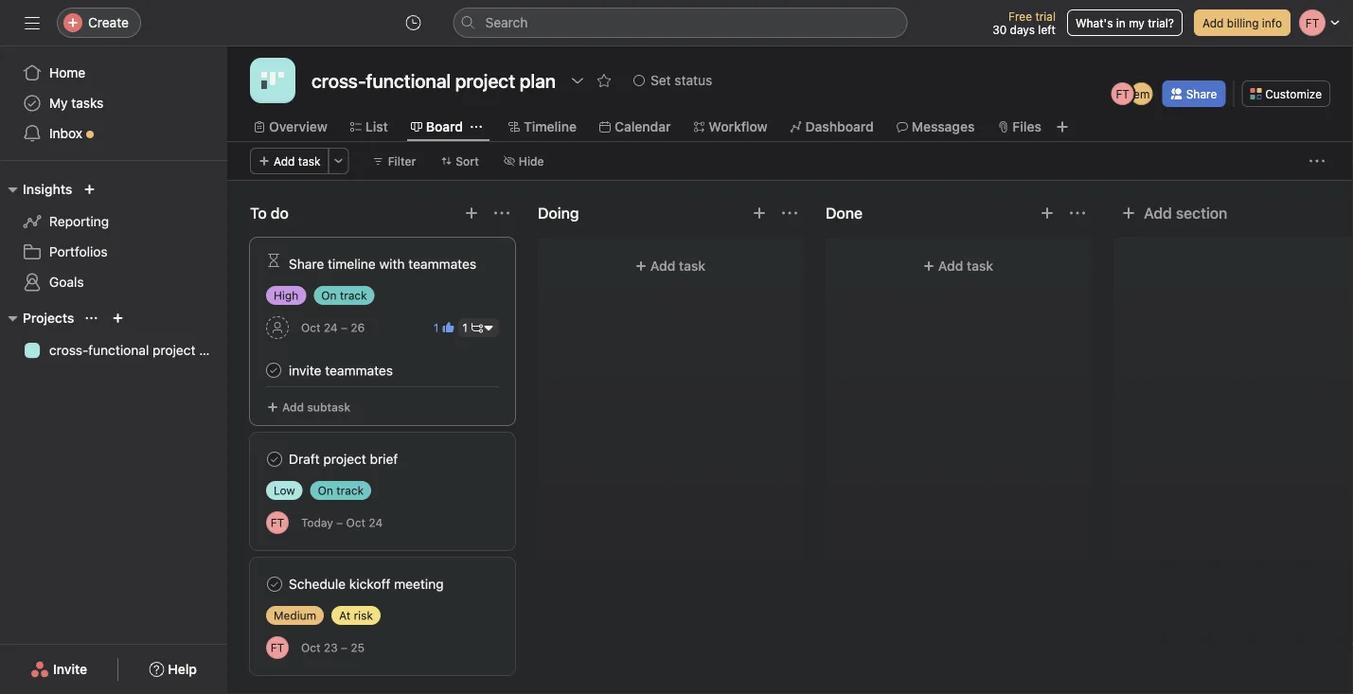 Task type: locate. For each thing, give the bounding box(es) containing it.
1 vertical spatial on
[[318, 484, 333, 497]]

Completed checkbox
[[263, 448, 286, 471], [263, 573, 286, 596]]

1 horizontal spatial share
[[1186, 87, 1217, 100]]

completed image up medium
[[263, 573, 286, 596]]

ft button for schedule kickoff meeting
[[266, 636, 289, 659]]

add section
[[1144, 204, 1228, 222]]

1 vertical spatial share
[[289, 256, 324, 272]]

– left 26
[[341, 321, 348, 334]]

on for project
[[318, 484, 333, 497]]

hide sidebar image
[[25, 15, 40, 30]]

2 more section actions image from the left
[[1070, 206, 1085, 221]]

create button
[[57, 8, 141, 38]]

share
[[1186, 87, 1217, 100], [289, 256, 324, 272]]

add task button for doing
[[549, 249, 792, 283]]

ft button down low
[[266, 511, 289, 534]]

home
[[49, 65, 85, 80]]

completed image left invite
[[262, 359, 285, 382]]

calendar link
[[599, 116, 671, 137]]

teammates down 26
[[325, 362, 393, 378]]

1 vertical spatial completed checkbox
[[263, 573, 286, 596]]

history image
[[406, 15, 421, 30]]

– for kickoff
[[341, 641, 348, 654]]

insights element
[[0, 172, 227, 301]]

on
[[321, 289, 337, 302], [318, 484, 333, 497]]

2 horizontal spatial add task
[[938, 258, 994, 274]]

invite button
[[18, 652, 100, 687]]

on for timeline
[[321, 289, 337, 302]]

on track down timeline
[[321, 289, 367, 302]]

2 ft button from the top
[[266, 636, 289, 659]]

oct left 23 in the left of the page
[[301, 641, 321, 654]]

section
[[1176, 204, 1228, 222]]

1 vertical spatial oct
[[346, 516, 366, 529]]

None text field
[[307, 63, 561, 98]]

0 vertical spatial on
[[321, 289, 337, 302]]

ft
[[1116, 87, 1130, 100], [271, 516, 284, 529], [271, 641, 284, 654]]

home link
[[11, 58, 216, 88]]

on track
[[321, 289, 367, 302], [318, 484, 364, 497]]

done
[[826, 204, 863, 222]]

tasks
[[71, 95, 104, 111]]

share right "em"
[[1186, 87, 1217, 100]]

ft button
[[266, 511, 289, 534], [266, 636, 289, 659]]

filter button
[[364, 148, 425, 174]]

1 vertical spatial ft
[[271, 516, 284, 529]]

1 horizontal spatial more actions image
[[1310, 153, 1325, 169]]

0 vertical spatial –
[[341, 321, 348, 334]]

at
[[339, 609, 351, 622]]

24
[[324, 321, 338, 334], [369, 516, 383, 529]]

1 button
[[430, 318, 458, 337], [458, 318, 499, 337]]

in
[[1116, 16, 1126, 29]]

1 horizontal spatial task
[[679, 258, 706, 274]]

1 completed checkbox from the top
[[263, 448, 286, 471]]

1 more section actions image from the left
[[494, 206, 509, 221]]

goals link
[[11, 267, 216, 297]]

completed image for draft project brief
[[263, 448, 286, 471]]

24 left 26
[[324, 321, 338, 334]]

more actions image left filter "dropdown button"
[[333, 155, 344, 167]]

hide button
[[495, 148, 553, 174]]

oct for schedule
[[301, 641, 321, 654]]

new image
[[84, 184, 95, 195]]

oct up invite
[[301, 321, 321, 334]]

2 horizontal spatial add task button
[[837, 249, 1080, 283]]

– right today on the bottom of page
[[336, 516, 343, 529]]

customize
[[1265, 87, 1322, 100]]

add
[[1203, 16, 1224, 29], [274, 154, 295, 168], [1144, 204, 1172, 222], [650, 258, 676, 274], [938, 258, 963, 274], [282, 401, 304, 414]]

0 horizontal spatial add task image
[[752, 206, 767, 221]]

–
[[341, 321, 348, 334], [336, 516, 343, 529], [341, 641, 348, 654]]

add task button
[[250, 148, 329, 174], [549, 249, 792, 283], [837, 249, 1080, 283]]

project left brief
[[323, 451, 366, 467]]

more actions image
[[1310, 153, 1325, 169], [333, 155, 344, 167]]

25
[[351, 641, 365, 654]]

customize button
[[1242, 80, 1331, 107]]

0 vertical spatial share
[[1186, 87, 1217, 100]]

project
[[153, 342, 196, 358], [323, 451, 366, 467]]

more section actions image
[[494, 206, 509, 221], [1070, 206, 1085, 221]]

ft button down medium
[[266, 636, 289, 659]]

search list box
[[453, 8, 908, 38]]

what's
[[1076, 16, 1113, 29]]

completed checkbox left draft
[[263, 448, 286, 471]]

projects element
[[0, 301, 227, 369]]

26
[[351, 321, 365, 334]]

add task image for done
[[1040, 206, 1055, 221]]

timeline
[[328, 256, 376, 272]]

on up oct 24 – 26
[[321, 289, 337, 302]]

0 horizontal spatial more section actions image
[[494, 206, 509, 221]]

more actions image down customize
[[1310, 153, 1325, 169]]

on up today on the bottom of page
[[318, 484, 333, 497]]

add subtask
[[282, 401, 351, 414]]

completed checkbox up medium
[[263, 573, 286, 596]]

teammates right with
[[408, 256, 476, 272]]

today – oct 24
[[301, 516, 383, 529]]

add section button
[[1114, 196, 1235, 230]]

– left 25
[[341, 641, 348, 654]]

reporting link
[[11, 206, 216, 237]]

1 vertical spatial completed image
[[263, 448, 286, 471]]

portfolios
[[49, 244, 108, 259]]

share inside share button
[[1186, 87, 1217, 100]]

1 horizontal spatial more section actions image
[[1070, 206, 1085, 221]]

track down timeline
[[340, 289, 367, 302]]

ft left "em"
[[1116, 87, 1130, 100]]

1 horizontal spatial add task
[[650, 258, 706, 274]]

workflow link
[[694, 116, 768, 137]]

task
[[298, 154, 321, 168], [679, 258, 706, 274], [967, 258, 994, 274]]

track down draft project brief
[[336, 484, 364, 497]]

add task image
[[464, 206, 479, 221]]

0 vertical spatial completed checkbox
[[263, 448, 286, 471]]

tab actions image
[[471, 121, 482, 133]]

track for timeline
[[340, 289, 367, 302]]

ft button for draft project brief
[[266, 511, 289, 534]]

share right dependencies image
[[289, 256, 324, 272]]

0 vertical spatial track
[[340, 289, 367, 302]]

1 horizontal spatial add task button
[[549, 249, 792, 283]]

1 vertical spatial track
[[336, 484, 364, 497]]

0 horizontal spatial 24
[[324, 321, 338, 334]]

trial
[[1035, 9, 1056, 23]]

add task image left more section actions icon
[[752, 206, 767, 221]]

insights button
[[0, 178, 72, 201]]

1 add task image from the left
[[752, 206, 767, 221]]

trial?
[[1148, 16, 1174, 29]]

add task button for done
[[837, 249, 1080, 283]]

23
[[324, 641, 338, 654]]

ft for draft project brief
[[271, 516, 284, 529]]

1 horizontal spatial teammates
[[408, 256, 476, 272]]

1 ft button from the top
[[266, 511, 289, 534]]

share button
[[1163, 80, 1226, 107]]

1 vertical spatial –
[[336, 516, 343, 529]]

0 vertical spatial project
[[153, 342, 196, 358]]

0 vertical spatial oct
[[301, 321, 321, 334]]

0 horizontal spatial add task
[[274, 154, 321, 168]]

0 horizontal spatial 1
[[434, 321, 439, 334]]

1 vertical spatial on track
[[318, 484, 364, 497]]

track
[[340, 289, 367, 302], [336, 484, 364, 497]]

inbox
[[49, 125, 82, 141]]

create
[[88, 15, 129, 30]]

2 add task image from the left
[[1040, 206, 1055, 221]]

add inside 'button'
[[1203, 16, 1224, 29]]

invite
[[53, 661, 87, 677]]

1 vertical spatial ft button
[[266, 636, 289, 659]]

2 vertical spatial ft
[[271, 641, 284, 654]]

task for done
[[967, 258, 994, 274]]

doing
[[538, 204, 579, 222]]

add to starred image
[[597, 73, 612, 88]]

1 1 from the left
[[434, 321, 439, 334]]

ft down low
[[271, 516, 284, 529]]

brief
[[370, 451, 398, 467]]

2 vertical spatial completed image
[[263, 573, 286, 596]]

completed image
[[262, 359, 285, 382], [263, 448, 286, 471], [263, 573, 286, 596]]

2 completed checkbox from the top
[[263, 573, 286, 596]]

status
[[675, 72, 712, 88]]

left
[[1038, 23, 1056, 36]]

project left plan
[[153, 342, 196, 358]]

0 vertical spatial on track
[[321, 289, 367, 302]]

1
[[434, 321, 439, 334], [463, 321, 468, 334]]

invite teammates
[[289, 362, 393, 378]]

add task image for doing
[[752, 206, 767, 221]]

add task image
[[752, 206, 767, 221], [1040, 206, 1055, 221]]

1 horizontal spatial add task image
[[1040, 206, 1055, 221]]

task for doing
[[679, 258, 706, 274]]

to do
[[250, 204, 289, 222]]

what's in my trial? button
[[1067, 9, 1183, 36]]

more section actions image for done
[[1070, 206, 1085, 221]]

add subtask button
[[259, 394, 359, 420]]

cross-functional project plan link
[[11, 335, 225, 366]]

ft for schedule kickoff meeting
[[271, 641, 284, 654]]

0 horizontal spatial add task button
[[250, 148, 329, 174]]

oct
[[301, 321, 321, 334], [346, 516, 366, 529], [301, 641, 321, 654]]

track for project
[[336, 484, 364, 497]]

2 vertical spatial –
[[341, 641, 348, 654]]

0 horizontal spatial share
[[289, 256, 324, 272]]

show options image
[[570, 73, 585, 88]]

1 horizontal spatial project
[[323, 451, 366, 467]]

add task image down add tab image
[[1040, 206, 1055, 221]]

on track down draft project brief
[[318, 484, 364, 497]]

my
[[1129, 16, 1145, 29]]

2 horizontal spatial task
[[967, 258, 994, 274]]

on track for timeline
[[321, 289, 367, 302]]

set status button
[[625, 67, 721, 94]]

ft down medium
[[271, 641, 284, 654]]

1 horizontal spatial 1
[[463, 321, 468, 334]]

2 vertical spatial oct
[[301, 641, 321, 654]]

1 vertical spatial teammates
[[325, 362, 393, 378]]

oct right today on the bottom of page
[[346, 516, 366, 529]]

1 vertical spatial 24
[[369, 516, 383, 529]]

completed image left draft
[[263, 448, 286, 471]]

board
[[426, 119, 463, 134]]

add task
[[274, 154, 321, 168], [650, 258, 706, 274], [938, 258, 994, 274]]

workflow
[[709, 119, 768, 134]]

0 vertical spatial ft button
[[266, 511, 289, 534]]

goals
[[49, 274, 84, 290]]

schedule
[[289, 576, 346, 592]]

24 right today on the bottom of page
[[369, 516, 383, 529]]

0 vertical spatial teammates
[[408, 256, 476, 272]]



Task type: vqa. For each thing, say whether or not it's contained in the screenshot.
brief at the left of page
yes



Task type: describe. For each thing, give the bounding box(es) containing it.
add task for done
[[938, 258, 994, 274]]

add billing info
[[1203, 16, 1282, 29]]

2 1 from the left
[[463, 321, 468, 334]]

kickoff
[[349, 576, 391, 592]]

dashboard link
[[790, 116, 874, 137]]

1 vertical spatial project
[[323, 451, 366, 467]]

list
[[365, 119, 388, 134]]

risk
[[354, 609, 373, 622]]

high
[[274, 289, 299, 302]]

at risk
[[339, 609, 373, 622]]

0 vertical spatial ft
[[1116, 87, 1130, 100]]

my tasks link
[[11, 88, 216, 118]]

medium
[[274, 609, 316, 622]]

completed image for schedule kickoff meeting
[[263, 573, 286, 596]]

cross-functional project plan
[[49, 342, 225, 358]]

cross-
[[49, 342, 88, 358]]

today
[[301, 516, 333, 529]]

subtask
[[307, 401, 351, 414]]

2 1 button from the left
[[458, 318, 499, 337]]

low
[[274, 484, 295, 497]]

completed checkbox for draft
[[263, 448, 286, 471]]

overview link
[[254, 116, 328, 137]]

overview
[[269, 119, 328, 134]]

dashboard
[[806, 119, 874, 134]]

0 vertical spatial 24
[[324, 321, 338, 334]]

more section actions image for to do
[[494, 206, 509, 221]]

with
[[379, 256, 405, 272]]

files
[[1013, 119, 1042, 134]]

projects
[[23, 310, 74, 326]]

search button
[[453, 8, 908, 38]]

em
[[1134, 87, 1150, 100]]

global element
[[0, 46, 227, 160]]

insights
[[23, 181, 72, 197]]

hide
[[519, 154, 544, 168]]

0 horizontal spatial task
[[298, 154, 321, 168]]

days
[[1010, 23, 1035, 36]]

add task for doing
[[650, 258, 706, 274]]

board link
[[411, 116, 463, 137]]

plan
[[199, 342, 225, 358]]

oct for share
[[301, 321, 321, 334]]

messages
[[912, 119, 975, 134]]

dependencies image
[[266, 253, 281, 268]]

invite
[[289, 362, 321, 378]]

projects button
[[0, 307, 74, 330]]

search
[[485, 15, 528, 30]]

help button
[[137, 652, 209, 687]]

0 vertical spatial completed image
[[262, 359, 285, 382]]

calendar
[[615, 119, 671, 134]]

0 horizontal spatial project
[[153, 342, 196, 358]]

functional
[[88, 342, 149, 358]]

set status
[[651, 72, 712, 88]]

files link
[[998, 116, 1042, 137]]

help
[[168, 661, 197, 677]]

billing
[[1227, 16, 1259, 29]]

share for share
[[1186, 87, 1217, 100]]

list link
[[350, 116, 388, 137]]

schedule kickoff meeting
[[289, 576, 444, 592]]

add tab image
[[1055, 119, 1070, 134]]

sort button
[[432, 148, 488, 174]]

share timeline with teammates
[[289, 256, 476, 272]]

more section actions image
[[782, 206, 797, 221]]

1 1 button from the left
[[430, 318, 458, 337]]

0 horizontal spatial more actions image
[[333, 155, 344, 167]]

free trial 30 days left
[[993, 9, 1056, 36]]

new project or portfolio image
[[112, 313, 123, 324]]

filter
[[388, 154, 416, 168]]

reporting
[[49, 214, 109, 229]]

my
[[49, 95, 68, 111]]

1 horizontal spatial 24
[[369, 516, 383, 529]]

sort
[[456, 154, 479, 168]]

timeline
[[524, 119, 577, 134]]

completed checkbox for schedule
[[263, 573, 286, 596]]

– for timeline
[[341, 321, 348, 334]]

board image
[[261, 69, 284, 92]]

show options, current sort, top image
[[86, 313, 97, 324]]

inbox link
[[11, 118, 216, 149]]

add billing info button
[[1194, 9, 1291, 36]]

draft
[[289, 451, 320, 467]]

draft project brief
[[289, 451, 398, 467]]

set
[[651, 72, 671, 88]]

on track for project
[[318, 484, 364, 497]]

info
[[1262, 16, 1282, 29]]

messages link
[[897, 116, 975, 137]]

Completed checkbox
[[262, 359, 285, 382]]

portfolios link
[[11, 237, 216, 267]]

oct 24 – 26
[[301, 321, 365, 334]]

free
[[1009, 9, 1032, 23]]

share for share timeline with teammates
[[289, 256, 324, 272]]

timeline link
[[509, 116, 577, 137]]

my tasks
[[49, 95, 104, 111]]

0 horizontal spatial teammates
[[325, 362, 393, 378]]



